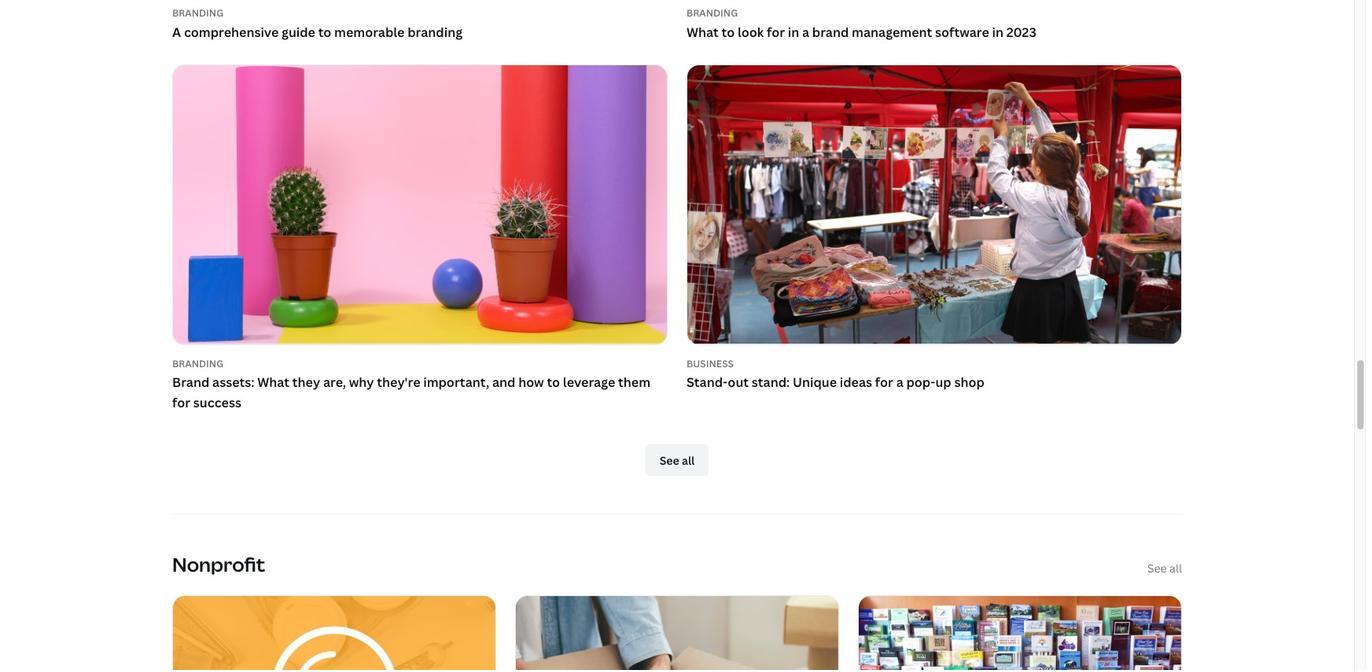 Task type: describe. For each thing, give the bounding box(es) containing it.
for inside branding what to look for in a brand management software in 2023
[[767, 23, 785, 41]]

ideas
[[840, 374, 872, 391]]

and
[[492, 374, 516, 391]]

see
[[1148, 561, 1167, 576]]

unique
[[793, 374, 837, 391]]

1 in from the left
[[788, 23, 799, 41]]

branding a comprehensive guide to memorable branding
[[172, 6, 463, 41]]

a inside business stand-out stand: unique ideas for a pop-up shop
[[896, 374, 904, 391]]

how
[[519, 374, 544, 391]]

success
[[193, 394, 241, 411]]

branding for a
[[172, 6, 224, 20]]

what inside branding what to look for in a brand management software in 2023
[[687, 23, 719, 41]]

nonprofit
[[172, 552, 265, 578]]

stand-
[[687, 374, 728, 391]]

photo from pexels image
[[688, 65, 1182, 344]]

to inside branding brand assets: what they are, why they're important, and how to leverage them for success
[[547, 374, 560, 391]]

brand
[[172, 374, 209, 391]]

branding link for branding
[[172, 6, 668, 20]]

pop-
[[907, 374, 936, 391]]

see all link
[[1148, 560, 1182, 577]]

software
[[935, 23, 989, 41]]

why
[[349, 374, 374, 391]]

2023
[[1007, 23, 1037, 41]]

guide
[[282, 23, 315, 41]]

are,
[[323, 374, 346, 391]]

they're
[[377, 374, 420, 391]]

branding what to look for in a brand management software in 2023
[[687, 6, 1037, 41]]

to inside branding a comprehensive guide to memorable branding
[[318, 23, 331, 41]]

them
[[618, 374, 651, 391]]

memorable
[[334, 23, 405, 41]]

comprehensive
[[184, 23, 279, 41]]

a
[[172, 23, 181, 41]]



Task type: vqa. For each thing, say whether or not it's contained in the screenshot.
they
yes



Task type: locate. For each thing, give the bounding box(es) containing it.
branding for what
[[687, 6, 738, 20]]

brand assets: what they are, why they're important, and how to leverage them for success link
[[172, 373, 668, 413]]

they
[[292, 374, 320, 391]]

to right "guide"
[[318, 23, 331, 41]]

2 horizontal spatial for
[[875, 374, 894, 391]]

1 horizontal spatial what
[[687, 23, 719, 41]]

to right "how"
[[547, 374, 560, 391]]

branding up look
[[687, 6, 738, 20]]

stand-out stand: unique ideas for a pop-up shop link
[[687, 373, 1182, 393]]

brand
[[812, 23, 849, 41]]

a left pop-
[[896, 374, 904, 391]]

a comprehensive guide to memorable branding link
[[172, 22, 668, 43]]

0 vertical spatial what
[[687, 23, 719, 41]]

what inside branding brand assets: what they are, why they're important, and how to leverage them for success
[[257, 374, 290, 391]]

branding link
[[172, 6, 668, 20], [687, 6, 1182, 20], [172, 357, 668, 370]]

to inside branding what to look for in a brand management software in 2023
[[722, 23, 735, 41]]

2 in from the left
[[992, 23, 1004, 41]]

branding link up the what to look for in a brand management software in 2023 link
[[687, 6, 1182, 20]]

1 vertical spatial what
[[257, 374, 290, 391]]

for inside business stand-out stand: unique ideas for a pop-up shop
[[875, 374, 894, 391]]

to
[[318, 23, 331, 41], [722, 23, 735, 41], [547, 374, 560, 391]]

untitleddesign14 image
[[516, 597, 839, 670]]

a left brand
[[802, 23, 810, 41]]

in
[[788, 23, 799, 41], [992, 23, 1004, 41]]

a
[[802, 23, 810, 41], [896, 374, 904, 391]]

to left look
[[722, 23, 735, 41]]

0 horizontal spatial in
[[788, 23, 799, 41]]

look
[[738, 23, 764, 41]]

branding up brand
[[172, 357, 224, 370]]

business
[[687, 357, 734, 370]]

what left they
[[257, 374, 290, 391]]

0 vertical spatial a
[[802, 23, 810, 41]]

2 vertical spatial for
[[172, 394, 190, 411]]

1 horizontal spatial to
[[547, 374, 560, 391]]

what to look for in a brand management software in 2023 link
[[687, 22, 1182, 43]]

see all
[[1148, 561, 1182, 576]]

1 horizontal spatial for
[[767, 23, 785, 41]]

assets:
[[212, 374, 254, 391]]

1 vertical spatial a
[[896, 374, 904, 391]]

business stand-out stand: unique ideas for a pop-up shop
[[687, 357, 985, 391]]

branding up the a
[[172, 6, 224, 20]]

branding link up the they're
[[172, 357, 668, 370]]

management
[[852, 23, 932, 41]]

branding inside branding brand assets: what they are, why they're important, and how to leverage them for success
[[172, 357, 224, 370]]

what left look
[[687, 23, 719, 41]]

branding link up a comprehensive guide to memorable branding "link"
[[172, 6, 668, 20]]

0 horizontal spatial for
[[172, 394, 190, 411]]

in left brand
[[788, 23, 799, 41]]

for right look
[[767, 23, 785, 41]]

for inside branding brand assets: what they are, why they're important, and how to leverage them for success
[[172, 394, 190, 411]]

0 horizontal spatial what
[[257, 374, 290, 391]]

branding for brand
[[172, 357, 224, 370]]

branding
[[172, 6, 224, 20], [687, 6, 738, 20], [172, 357, 224, 370]]

for down brand
[[172, 394, 190, 411]]

branding
[[408, 23, 463, 41]]

0 vertical spatial for
[[767, 23, 785, 41]]

1 vertical spatial for
[[875, 374, 894, 391]]

stand:
[[752, 374, 790, 391]]

important,
[[423, 374, 489, 391]]

branding inside branding a comprehensive guide to memorable branding
[[172, 6, 224, 20]]

branding link for a
[[687, 6, 1182, 20]]

leverage
[[563, 374, 615, 391]]

business link
[[687, 357, 1182, 370]]

for
[[767, 23, 785, 41], [875, 374, 894, 391], [172, 394, 190, 411]]

for right ideas
[[875, 374, 894, 391]]

up
[[936, 374, 952, 391]]

0 horizontal spatial to
[[318, 23, 331, 41]]

1 horizontal spatial in
[[992, 23, 1004, 41]]

2 horizontal spatial to
[[722, 23, 735, 41]]

out
[[728, 374, 749, 391]]

shop
[[955, 374, 985, 391]]

branding brand assets: what they are, why they're important, and how to leverage them for success
[[172, 357, 651, 411]]

a inside branding what to look for in a brand management software in 2023
[[802, 23, 810, 41]]

1 horizontal spatial a
[[896, 374, 904, 391]]

all
[[1170, 561, 1182, 576]]

branding inside branding what to look for in a brand management software in 2023
[[687, 6, 738, 20]]

0 horizontal spatial a
[[802, 23, 810, 41]]

in left 2023 on the top of the page
[[992, 23, 1004, 41]]

what
[[687, 23, 719, 41], [257, 374, 290, 391]]



